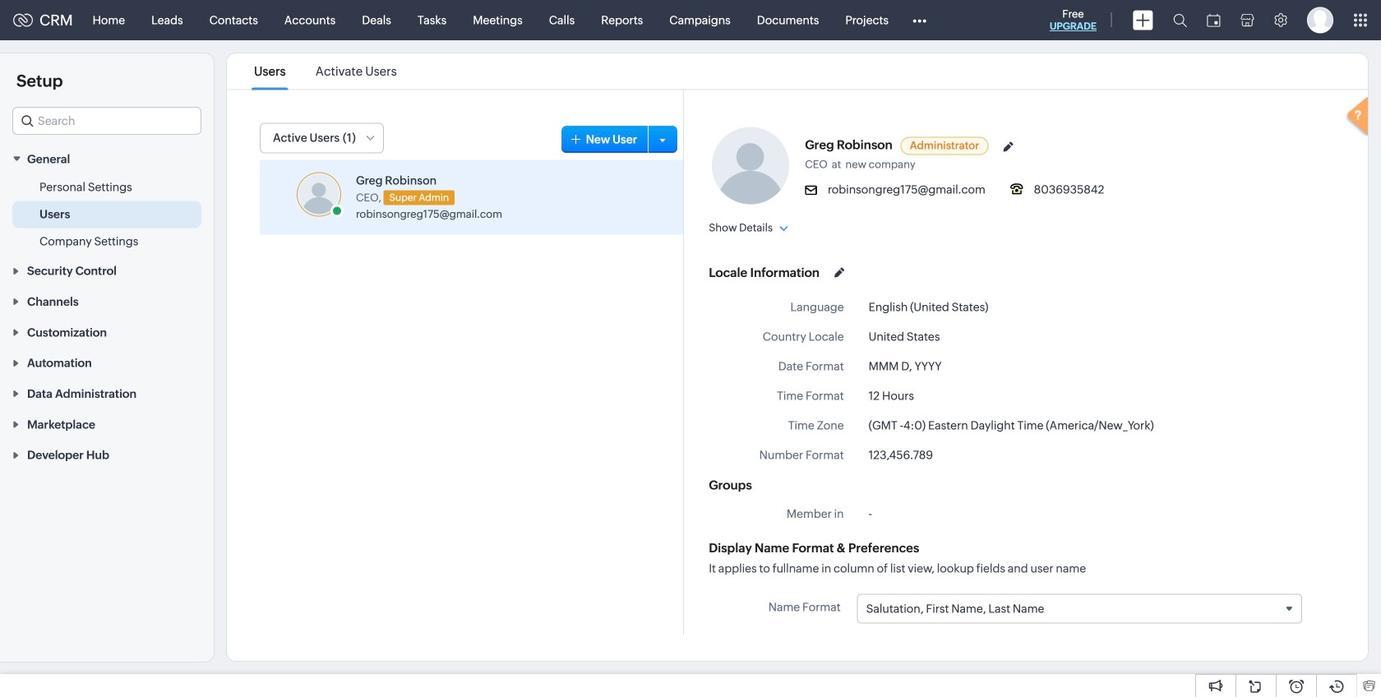 Task type: describe. For each thing, give the bounding box(es) containing it.
search element
[[1163, 0, 1197, 40]]

create menu image
[[1133, 10, 1154, 30]]

calendar image
[[1207, 14, 1221, 27]]

logo image
[[13, 14, 33, 27]]



Task type: vqa. For each thing, say whether or not it's contained in the screenshot.
SOURCES
no



Task type: locate. For each thing, give the bounding box(es) containing it.
region
[[0, 174, 214, 255]]

list
[[239, 53, 412, 89]]

profile element
[[1298, 0, 1344, 40]]

search image
[[1173, 13, 1187, 27]]

profile image
[[1307, 7, 1334, 33]]

create menu element
[[1123, 0, 1163, 40]]

none field search
[[12, 107, 201, 135]]

Search text field
[[13, 108, 201, 134]]

None field
[[12, 107, 201, 135], [858, 595, 1302, 623], [858, 595, 1302, 623]]

Other Modules field
[[902, 7, 937, 33]]



